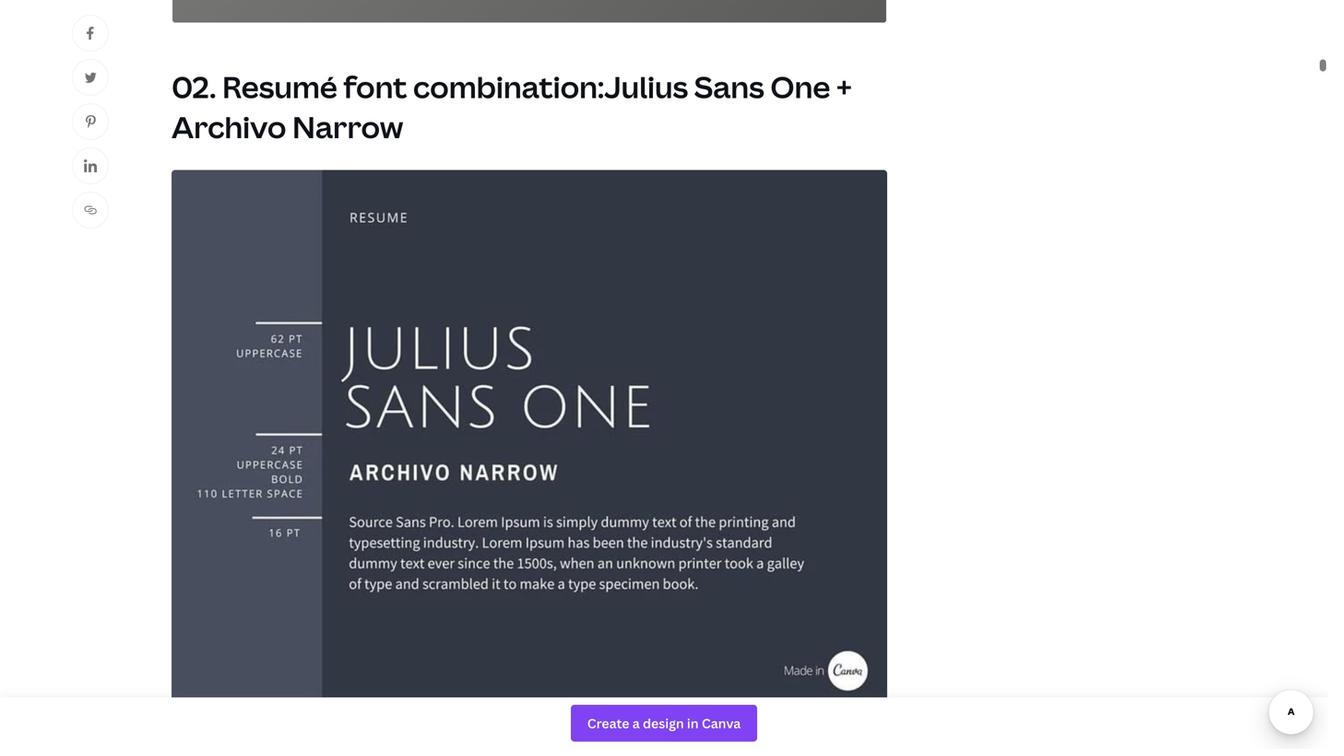Task type: describe. For each thing, give the bounding box(es) containing it.
02. resumé font combination:julius sans one + archivo narrow
[[172, 67, 852, 147]]

one
[[770, 67, 830, 107]]

sans
[[694, 67, 764, 107]]

combination:julius
[[413, 67, 688, 107]]



Task type: locate. For each thing, give the bounding box(es) containing it.
resumé
[[222, 67, 337, 107]]

narrow
[[292, 107, 403, 147]]

font
[[343, 67, 407, 107]]

archivo
[[172, 107, 286, 147]]

02.
[[172, 67, 216, 107]]

+
[[836, 67, 852, 107]]



Task type: vqa. For each thing, say whether or not it's contained in the screenshot.
Combinations see all
no



